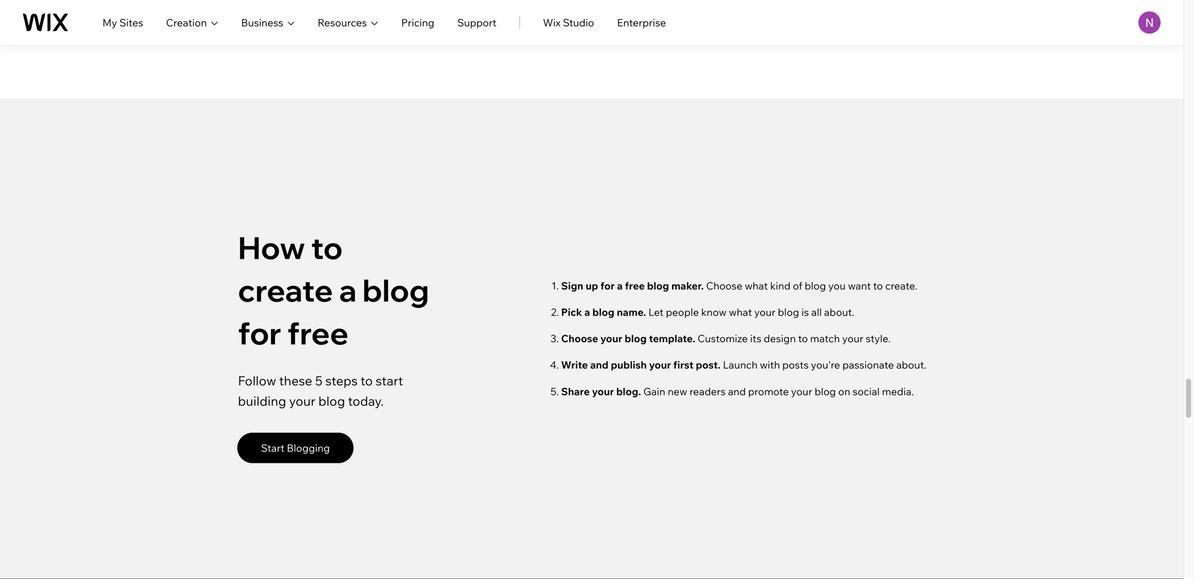 Task type: vqa. For each thing, say whether or not it's contained in the screenshot.
plan.
no



Task type: locate. For each thing, give the bounding box(es) containing it.
to right want
[[873, 280, 883, 292]]

1 horizontal spatial for
[[601, 280, 615, 292]]

for right up
[[601, 280, 615, 292]]

start blogging link
[[237, 433, 354, 463]]

gain
[[644, 385, 666, 398]]

to inside follow these 5 steps to start building your blog today.
[[361, 373, 373, 389]]

is
[[802, 306, 809, 319]]

0 horizontal spatial free
[[287, 314, 349, 352]]

a
[[339, 271, 357, 310], [617, 280, 623, 292], [585, 306, 590, 319]]

pricing
[[401, 16, 435, 29]]

about. up media. on the right of the page
[[897, 359, 927, 372]]

about.
[[824, 306, 855, 319], [897, 359, 927, 372]]

0 vertical spatial about.
[[824, 306, 855, 319]]

sign up for a free blog maker. choose what kind of blog you want to create.
[[561, 280, 918, 292]]

up
[[586, 280, 598, 292]]

passionate
[[843, 359, 894, 372]]

1 vertical spatial choose
[[561, 332, 598, 345]]

publish
[[611, 359, 647, 372]]

resources button
[[318, 15, 378, 30]]

to inside how to create a blog for free
[[311, 228, 343, 267]]

template.
[[649, 332, 696, 345]]

posts
[[783, 359, 809, 372]]

about. right the all
[[824, 306, 855, 319]]

start
[[376, 373, 403, 389]]

what
[[745, 280, 768, 292], [729, 306, 752, 319]]

to left match
[[798, 332, 808, 345]]

0 vertical spatial what
[[745, 280, 768, 292]]

1 vertical spatial for
[[238, 314, 281, 352]]

business
[[241, 16, 283, 29]]

0 horizontal spatial and
[[590, 359, 609, 372]]

to right the how on the left top
[[311, 228, 343, 267]]

support link
[[457, 15, 497, 30]]

free
[[625, 280, 645, 292], [287, 314, 349, 352]]

choose up write
[[561, 332, 598, 345]]

know
[[701, 306, 727, 319]]

how
[[238, 228, 305, 267]]

and
[[590, 359, 609, 372], [728, 385, 746, 398]]

for up follow
[[238, 314, 281, 352]]

1 horizontal spatial a
[[585, 306, 590, 319]]

to
[[311, 228, 343, 267], [873, 280, 883, 292], [798, 332, 808, 345], [361, 373, 373, 389]]

creation
[[166, 16, 207, 29]]

2 horizontal spatial a
[[617, 280, 623, 292]]

create
[[238, 271, 333, 310]]

start
[[261, 442, 285, 455]]

free up name.
[[625, 280, 645, 292]]

a for create
[[339, 271, 357, 310]]

share
[[561, 385, 590, 398]]

with
[[760, 359, 780, 372]]

your left style.
[[843, 332, 864, 345]]

your
[[755, 306, 776, 319], [601, 332, 623, 345], [843, 332, 864, 345], [649, 359, 671, 372], [592, 385, 614, 398], [791, 385, 813, 398], [289, 393, 316, 409]]

profile image image
[[1139, 11, 1161, 34]]

business button
[[241, 15, 295, 30]]

and right write
[[590, 359, 609, 372]]

free up 5
[[287, 314, 349, 352]]

of
[[793, 280, 803, 292]]

steps
[[325, 373, 358, 389]]

and down launch
[[728, 385, 746, 398]]

1 vertical spatial free
[[287, 314, 349, 352]]

your left first
[[649, 359, 671, 372]]

1 vertical spatial what
[[729, 306, 752, 319]]

a right up
[[617, 280, 623, 292]]

people
[[666, 306, 699, 319]]

blogging
[[287, 442, 330, 455]]

for
[[601, 280, 615, 292], [238, 314, 281, 352]]

0 horizontal spatial a
[[339, 271, 357, 310]]

1 vertical spatial and
[[728, 385, 746, 398]]

what down sign up for a free blog maker. choose what kind of blog you want to create.
[[729, 306, 752, 319]]

your up publish
[[601, 332, 623, 345]]

pricing link
[[401, 15, 435, 30]]

my sites
[[102, 16, 143, 29]]

to up today.
[[361, 373, 373, 389]]

your down these
[[289, 393, 316, 409]]

enterprise link
[[617, 15, 666, 30]]

5
[[315, 373, 323, 389]]

what left kind
[[745, 280, 768, 292]]

blog inside how to create a blog for free
[[363, 271, 429, 310]]

0 vertical spatial choose
[[706, 280, 743, 292]]

launch
[[723, 359, 758, 372]]

a inside how to create a blog for free
[[339, 271, 357, 310]]

create.
[[886, 280, 918, 292]]

0 horizontal spatial choose
[[561, 332, 598, 345]]

blog inside follow these 5 steps to start building your blog today.
[[318, 393, 345, 409]]

0 vertical spatial free
[[625, 280, 645, 292]]

choose your blog template. customize its design to match your style.
[[561, 332, 891, 345]]

a right create at the left of page
[[339, 271, 357, 310]]

these
[[279, 373, 312, 389]]

write
[[561, 359, 588, 372]]

0 vertical spatial for
[[601, 280, 615, 292]]

blog
[[363, 271, 429, 310], [647, 280, 669, 292], [805, 280, 826, 292], [593, 306, 615, 319], [778, 306, 799, 319], [625, 332, 647, 345], [815, 385, 836, 398], [318, 393, 345, 409]]

pick a blog name. let people know what your blog is all about.
[[561, 306, 855, 319]]

a right pick
[[585, 306, 590, 319]]

1 vertical spatial about.
[[897, 359, 927, 372]]

0 horizontal spatial about.
[[824, 306, 855, 319]]

choose
[[706, 280, 743, 292], [561, 332, 598, 345]]

you're
[[811, 359, 840, 372]]

0 horizontal spatial for
[[238, 314, 281, 352]]

design
[[764, 332, 796, 345]]

my
[[102, 16, 117, 29]]

choose up "know"
[[706, 280, 743, 292]]

a for for
[[617, 280, 623, 292]]

social
[[853, 385, 880, 398]]

follow these 5 steps to start building your blog today.
[[238, 373, 403, 409]]



Task type: describe. For each thing, give the bounding box(es) containing it.
0 vertical spatial and
[[590, 359, 609, 372]]

wix
[[543, 16, 561, 29]]

support
[[457, 16, 497, 29]]

first
[[674, 359, 694, 372]]

studio
[[563, 16, 594, 29]]

you
[[829, 280, 846, 292]]

customize
[[698, 332, 748, 345]]

style.
[[866, 332, 891, 345]]

your down posts
[[791, 385, 813, 398]]

1 horizontal spatial and
[[728, 385, 746, 398]]

sites
[[119, 16, 143, 29]]

1 horizontal spatial free
[[625, 280, 645, 292]]

wix studio
[[543, 16, 594, 29]]

how to create a blog for free
[[238, 228, 429, 352]]

on
[[838, 385, 851, 398]]

building
[[238, 393, 286, 409]]

sign
[[561, 280, 584, 292]]

maker.
[[672, 280, 704, 292]]

write and publish your first post. launch with posts you're passionate about.
[[561, 359, 927, 372]]

1 horizontal spatial choose
[[706, 280, 743, 292]]

promote
[[748, 385, 789, 398]]

your inside follow these 5 steps to start building your blog today.
[[289, 393, 316, 409]]

kind
[[770, 280, 791, 292]]

follow
[[238, 373, 276, 389]]

wix studio link
[[543, 15, 594, 30]]

resources
[[318, 16, 367, 29]]

creation button
[[166, 15, 218, 30]]

your left 'blog.'
[[592, 385, 614, 398]]

media.
[[882, 385, 914, 398]]

free inside how to create a blog for free
[[287, 314, 349, 352]]

my sites link
[[102, 15, 143, 30]]

readers
[[690, 385, 726, 398]]

name.
[[617, 306, 646, 319]]

let
[[649, 306, 664, 319]]

its
[[750, 332, 762, 345]]

new
[[668, 385, 688, 398]]

enterprise
[[617, 16, 666, 29]]

for inside how to create a blog for free
[[238, 314, 281, 352]]

today.
[[348, 393, 384, 409]]

blog.
[[616, 385, 641, 398]]

pick
[[561, 306, 582, 319]]

all
[[812, 306, 822, 319]]

start blogging
[[261, 442, 330, 455]]

1 horizontal spatial about.
[[897, 359, 927, 372]]

want
[[848, 280, 871, 292]]

your up "its"
[[755, 306, 776, 319]]

match
[[810, 332, 840, 345]]

post.
[[696, 359, 721, 372]]

share your blog. gain new readers and promote your blog on social media.
[[561, 385, 914, 398]]



